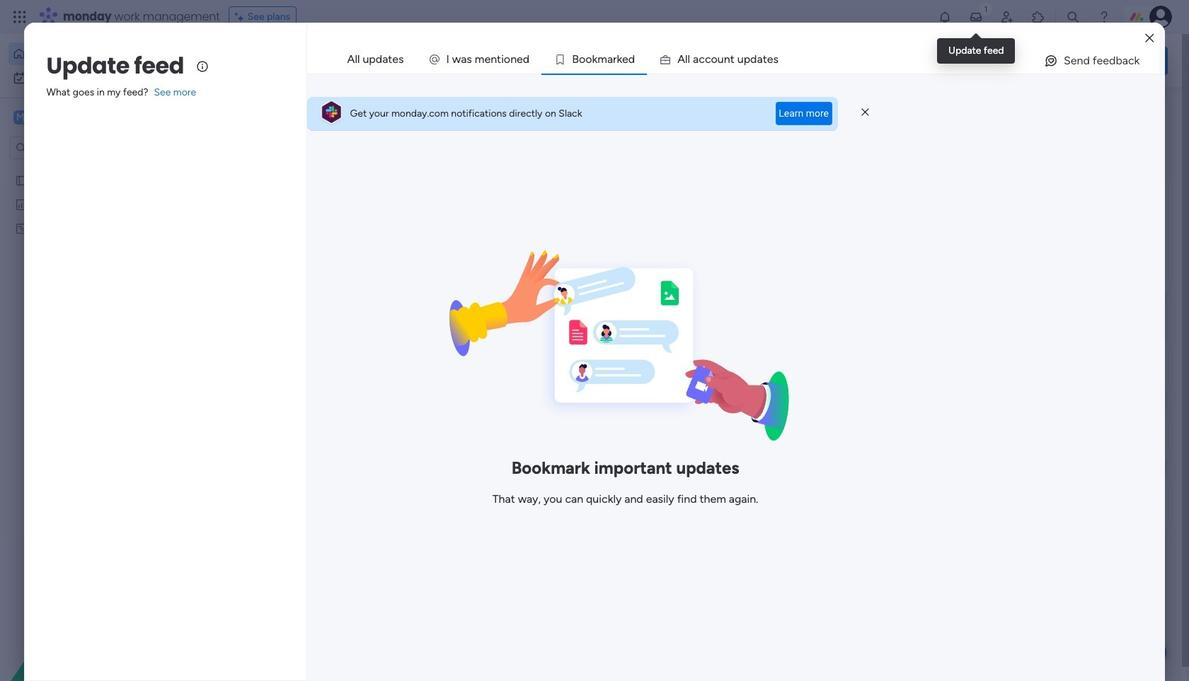 Task type: describe. For each thing, give the bounding box(es) containing it.
invite members image
[[1001, 10, 1015, 24]]

monday marketplace image
[[1032, 10, 1046, 24]]

public dashboard image
[[15, 198, 28, 211]]

1 vertical spatial option
[[8, 67, 172, 89]]

1 vertical spatial public board image
[[700, 258, 715, 274]]

quick search results list box
[[219, 132, 922, 320]]

help center element
[[956, 406, 1168, 463]]

select product image
[[13, 10, 27, 24]]

2 vertical spatial option
[[0, 167, 181, 170]]

workspace selection element
[[13, 109, 118, 127]]

contact sales element
[[956, 474, 1168, 531]]

getting started element
[[956, 338, 1168, 395]]



Task type: locate. For each thing, give the bounding box(es) containing it.
1 horizontal spatial lottie animation element
[[555, 34, 953, 88]]

tab list
[[335, 45, 1160, 74]]

public board image
[[15, 173, 28, 187], [700, 258, 715, 274]]

1 vertical spatial lottie animation element
[[0, 539, 181, 682]]

lottie animation image for lottie animation element to the left
[[0, 539, 181, 682]]

jacob simon image
[[1150, 6, 1173, 28]]

0 horizontal spatial lottie animation element
[[0, 539, 181, 682]]

0 vertical spatial lottie animation element
[[555, 34, 953, 88]]

workspace image
[[13, 110, 28, 125]]

notifications image
[[938, 10, 952, 24]]

component image
[[700, 281, 712, 294]]

update feed image
[[969, 10, 984, 24]]

v2 bolt switch image
[[1078, 53, 1086, 68]]

0 vertical spatial public board image
[[15, 173, 28, 187]]

0 vertical spatial lottie animation image
[[555, 34, 953, 88]]

see plans image
[[235, 9, 248, 25]]

tab
[[335, 45, 416, 74]]

option
[[8, 42, 172, 65], [8, 67, 172, 89], [0, 167, 181, 170]]

lottie animation element
[[555, 34, 953, 88], [0, 539, 181, 682]]

lottie animation image for topmost lottie animation element
[[555, 34, 953, 88]]

help image
[[1098, 10, 1112, 24]]

0 horizontal spatial lottie animation image
[[0, 539, 181, 682]]

Search in workspace field
[[30, 140, 118, 156]]

add to favorites image
[[651, 259, 666, 273]]

give feedback image
[[1044, 54, 1059, 68]]

list box
[[0, 165, 181, 432]]

1 horizontal spatial lottie animation image
[[555, 34, 953, 88]]

1 image
[[980, 1, 993, 17]]

0 horizontal spatial public board image
[[15, 173, 28, 187]]

1 vertical spatial lottie animation image
[[0, 539, 181, 682]]

v2 user feedback image
[[968, 53, 978, 69]]

dapulse x slim image
[[862, 107, 869, 119]]

lottie animation image
[[555, 34, 953, 88], [0, 539, 181, 682]]

public board image up public dashboard image
[[15, 173, 28, 187]]

public board image up the component image
[[700, 258, 715, 274]]

0 vertical spatial option
[[8, 42, 172, 65]]

close image
[[1146, 33, 1155, 44]]

1 horizontal spatial public board image
[[700, 258, 715, 274]]

search everything image
[[1066, 10, 1081, 24]]



Task type: vqa. For each thing, say whether or not it's contained in the screenshot.
M
no



